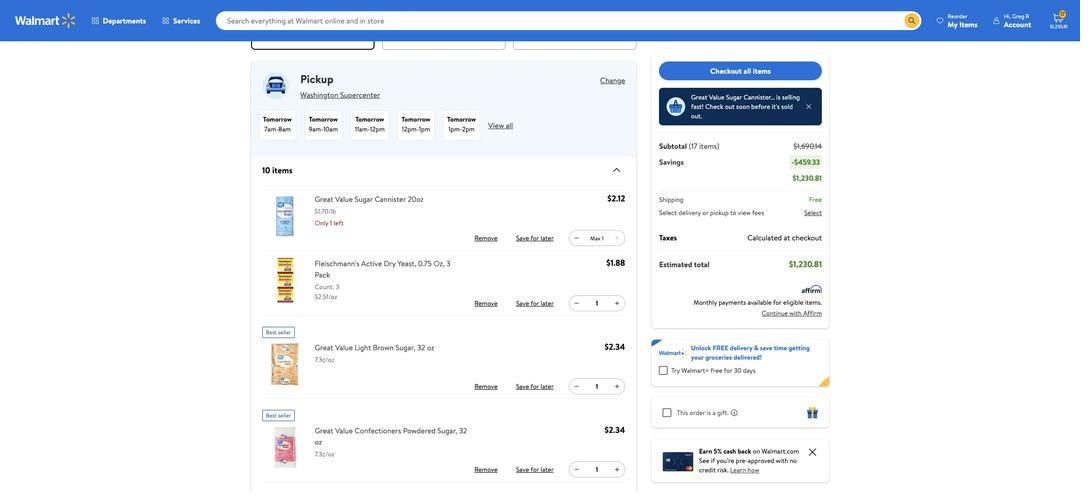 Task type: describe. For each thing, give the bounding box(es) containing it.
great value light brown sugar, 32 oz link
[[315, 342, 436, 353]]

for left decrease quantity great value light brown sugar, 32 oz, current quantity 1 image
[[531, 382, 540, 391]]

at
[[784, 233, 791, 243]]

with inside monthly payments available for eligible items. continue with affirm
[[790, 308, 802, 318]]

remove for remove 'button' for decrease quantity great value confectioners powdered sugar, 32 oz, current quantity 1 icon
[[475, 465, 498, 474]]

free
[[711, 366, 723, 375]]

departments button
[[84, 9, 154, 32]]

1 vertical spatial $1,230.81
[[793, 173, 822, 183]]

order
[[690, 408, 706, 418]]

earn
[[699, 447, 712, 456]]

only
[[315, 218, 329, 228]]

11am-
[[355, 125, 370, 134]]

shipping
[[659, 195, 684, 204]]

to
[[731, 208, 737, 218]]

capital one credit card image
[[663, 450, 694, 471]]

remove button for decrease quantity great value sugar cannister 20oz, current quantity 1 image
[[471, 231, 501, 246]]

decrease quantity fleischmann's active dry yeast, 0.75 oz, 3 pack, current quantity 1 image
[[574, 300, 581, 307]]

sugar, for powdered
[[438, 426, 458, 436]]

for left the 30
[[724, 366, 733, 375]]

fleischmann's
[[315, 258, 360, 269]]

tomorrow for 8am
[[263, 115, 292, 124]]

shipping list
[[251, 0, 637, 50]]

less than x qty image
[[667, 97, 686, 116]]

getting
[[789, 343, 810, 353]]

sold
[[782, 102, 793, 111]]

for down intent image for delivery
[[583, 27, 590, 35]]

$2.51/oz
[[315, 292, 337, 302]]

credit
[[699, 466, 716, 475]]

brown
[[373, 343, 394, 353]]

tomorrow for 2pm
[[448, 115, 476, 124]]

increase quantity great value light brown sugar, 32 oz, current quantity 1 image
[[614, 383, 621, 390]]

14 for intent image for delivery
[[559, 33, 564, 41]]

great value confectioners powdered sugar, 32 oz 7.3¢/oz
[[315, 426, 467, 459]]

hide all items image
[[608, 164, 623, 176]]

reorder
[[948, 12, 968, 20]]

try
[[672, 366, 680, 375]]

save for later button for remove 'button' corresponding to decrease quantity great value light brown sugar, 32 oz, current quantity 1 image
[[515, 379, 556, 394]]

search icon image
[[909, 17, 916, 24]]

1pm-
[[449, 125, 462, 134]]

available
[[748, 298, 772, 307]]

This order is a gift. checkbox
[[663, 409, 672, 417]]

max
[[591, 234, 601, 242]]

sugar for cannister
[[355, 194, 373, 204]]

fast!
[[691, 102, 704, 111]]

continue with affirm link
[[762, 306, 822, 321]]

great for cannister
[[315, 194, 334, 204]]

decrease quantity great value light brown sugar, 32 oz, current quantity 1 image
[[574, 383, 581, 390]]

remove button for decrease quantity fleischmann's active dry yeast, 0.75 oz, 3 pack, current quantity 1 icon
[[471, 296, 501, 311]]

great value light brown sugar, 32 oz 7.3¢/oz
[[315, 343, 435, 365]]

unlock
[[691, 343, 712, 353]]

departments
[[103, 16, 146, 26]]

best for great value confectioners powdered sugar, 32 oz
[[266, 412, 277, 420]]

tomorrow 11am-12pm
[[355, 115, 385, 134]]

items)
[[700, 141, 720, 151]]

calculated
[[748, 233, 782, 243]]

30
[[734, 366, 742, 375]]

0 horizontal spatial 3
[[336, 282, 340, 292]]

value for cannister...
[[709, 93, 725, 102]]

great value sugar cannister 20oz, with add-on services, $1.70/lb, 1 in cart only 1  left image
[[262, 194, 307, 239]]

your
[[691, 353, 704, 362]]

shipping
[[300, 17, 326, 27]]

save for save for later button related to remove 'button' corresponding to decrease quantity great value light brown sugar, 32 oz, current quantity 1 image
[[516, 382, 530, 391]]

tomorrow 9am-10am
[[309, 115, 338, 134]]

items inside the checkout all items button
[[753, 66, 771, 76]]

select for select delivery or pickup to view fees
[[659, 208, 677, 218]]

see
[[699, 456, 710, 466]]

seller for great value light brown sugar, 32 oz
[[278, 328, 291, 336]]

sugar for cannister...
[[726, 93, 742, 102]]

see if you're pre-approved with no credit risk.
[[699, 456, 797, 475]]

great value sugar cannister 20oz $1.70/lb only 1  left
[[315, 194, 424, 228]]

17 down intent image for pickup
[[441, 33, 446, 41]]

this
[[677, 408, 688, 418]]

view all button
[[489, 120, 513, 131]]

7.3¢/oz for great value light brown sugar, 32 oz
[[315, 355, 335, 365]]

close nudge image
[[805, 103, 813, 110]]

increase quantity fleischmann's active dry yeast, 0.75 oz, 3 pack, current quantity 1 image
[[614, 300, 621, 307]]

17 right r
[[1061, 10, 1066, 18]]

0.75
[[418, 258, 432, 269]]

later for decrease quantity great value confectioners powdered sugar, 32 oz, current quantity 1 icon
[[541, 465, 554, 474]]

items down walmart site-wide 'search box'
[[578, 33, 591, 41]]

view
[[738, 208, 751, 218]]

for left decrease quantity great value confectioners powdered sugar, 32 oz, current quantity 1 icon
[[531, 465, 540, 474]]

save for later for save for later button corresponding to remove 'button' for decrease quantity great value confectioners powdered sugar, 32 oz, current quantity 1 icon
[[516, 465, 554, 474]]

dry
[[384, 258, 396, 269]]

walmart plus image
[[659, 349, 688, 358]]

-
[[792, 157, 795, 167]]

1 inside great value sugar cannister 20oz $1.70/lb only 1  left
[[330, 218, 332, 228]]

greg
[[1013, 12, 1025, 20]]

remove for remove 'button' corresponding to decrease quantity great value light brown sugar, 32 oz, current quantity 1 image
[[475, 382, 498, 391]]

all for view
[[506, 120, 513, 131]]

later for decrease quantity fleischmann's active dry yeast, 0.75 oz, 3 pack, current quantity 1 icon
[[541, 299, 554, 308]]

days
[[743, 366, 756, 375]]

fleischmann's active dry yeast, 0.75 oz, 3 pack link
[[315, 258, 466, 280]]

save for decrease quantity great value sugar cannister 20oz, current quantity 1 image remove 'button''s save for later button
[[516, 233, 530, 243]]

try walmart+ free for 30 days
[[672, 366, 756, 375]]

$1.70/lb
[[315, 207, 336, 216]]

oz,
[[434, 258, 445, 269]]

for inside shipping available for 7 of 17 items
[[321, 27, 328, 35]]

approved
[[748, 456, 775, 466]]

walmart.com
[[762, 447, 800, 456]]

walmart image
[[15, 13, 76, 28]]

for inside monthly payments available for eligible items. continue with affirm
[[774, 298, 782, 307]]

tomorrow for 10am
[[309, 115, 338, 124]]

remove for remove 'button' associated with decrease quantity fleischmann's active dry yeast, 0.75 oz, 3 pack, current quantity 1 icon
[[475, 299, 498, 308]]

hi,
[[1005, 12, 1012, 20]]

with inside see if you're pre-approved with no credit risk.
[[776, 456, 789, 466]]

20oz
[[408, 194, 424, 204]]

selling
[[782, 93, 800, 102]]

my
[[948, 19, 958, 29]]

17 inside shipping available for 7 of 17 items
[[309, 34, 313, 42]]

later for decrease quantity great value light brown sugar, 32 oz, current quantity 1 image
[[541, 382, 554, 391]]

best seller alert for great value light brown sugar, 32 oz
[[262, 323, 295, 338]]

save for save for later button corresponding to remove 'button' associated with decrease quantity fleischmann's active dry yeast, 0.75 oz, 3 pack, current quantity 1 icon
[[516, 299, 530, 308]]

washington
[[301, 90, 339, 100]]

tomorrow for 1pm
[[402, 115, 431, 124]]

decrease quantity great value sugar cannister 20oz, current quantity 1 image
[[574, 234, 581, 242]]

0 horizontal spatial delivery
[[679, 208, 701, 218]]

17 down walmart site-wide 'search box'
[[572, 33, 577, 41]]

later for decrease quantity great value sugar cannister 20oz, current quantity 1 image
[[541, 233, 554, 243]]

items inside shipping available for 7 of 17 items
[[315, 34, 328, 42]]

7.3¢/oz for great value confectioners powdered sugar, 32 oz
[[315, 450, 335, 459]]

32 for great value light brown sugar, 32 oz
[[418, 343, 426, 353]]

checkout all items button
[[659, 62, 822, 80]]

count:
[[315, 282, 334, 292]]

reorder my items
[[948, 12, 978, 29]]

cash
[[724, 447, 737, 456]]

great value confectioners powdered sugar, 32 oz link
[[315, 425, 474, 448]]

great value light brown sugar, 32 oz, with add-on services, 7.3¢/oz, 1 in cart image
[[262, 342, 307, 387]]

$2.34 for great value light brown sugar, 32 oz
[[605, 341, 626, 353]]

tomorrow 12pm-1pm
[[402, 115, 431, 134]]

Search search field
[[216, 11, 922, 30]]

is inside great value sugar cannister... is selling fast! check out soon before it's sold out.
[[777, 93, 781, 102]]

32 for great value confectioners powdered sugar, 32 oz
[[459, 426, 467, 436]]

back
[[738, 447, 752, 456]]

intent image for pickup image
[[435, 0, 453, 16]]

available inside shipping available for 7 of 17 items
[[298, 27, 319, 35]]

save for later for save for later button corresponding to remove 'button' associated with decrease quantity fleischmann's active dry yeast, 0.75 oz, 3 pack, current quantity 1 icon
[[516, 299, 554, 308]]

$1,690.14
[[794, 141, 822, 151]]

all for checkout
[[744, 66, 751, 76]]

you're
[[717, 456, 735, 466]]

great for brown
[[315, 343, 334, 353]]

save
[[760, 343, 773, 353]]

available for 14 of 17 items for intent image for pickup
[[428, 27, 460, 41]]

8am
[[279, 125, 291, 134]]

check
[[706, 102, 724, 111]]

&
[[754, 343, 759, 353]]

taxes
[[659, 233, 677, 243]]

total
[[694, 259, 710, 269]]

intent image for shipping image
[[303, 0, 322, 16]]

pack
[[315, 270, 330, 280]]

0 vertical spatial $1,230.81
[[1051, 23, 1069, 30]]

12pm-
[[402, 125, 419, 134]]

yeast,
[[398, 258, 417, 269]]

walmart+
[[682, 366, 710, 375]]

savings
[[659, 157, 684, 167]]



Task type: vqa. For each thing, say whether or not it's contained in the screenshot.
Mental
no



Task type: locate. For each thing, give the bounding box(es) containing it.
for down the shipping
[[321, 27, 328, 35]]

value for cannister
[[335, 194, 353, 204]]

value up "$1.70/lb"
[[335, 194, 353, 204]]

max 1
[[591, 234, 604, 242]]

great right great value confectioners powdered sugar, 32 oz, with add-on services, 7.3¢/oz, 1 in cart image
[[315, 426, 334, 436]]

0 vertical spatial is
[[777, 93, 781, 102]]

1 $2.34 from the top
[[605, 341, 626, 353]]

1 horizontal spatial sugar
[[726, 93, 742, 102]]

32 inside great value confectioners powdered sugar, 32 oz 7.3¢/oz
[[459, 426, 467, 436]]

2 7.3¢/oz from the top
[[315, 450, 335, 459]]

2 14 from the left
[[559, 33, 564, 41]]

value inside great value confectioners powdered sugar, 32 oz 7.3¢/oz
[[335, 426, 353, 436]]

4 remove from the top
[[475, 465, 498, 474]]

best up great value confectioners powdered sugar, 32 oz, with add-on services, 7.3¢/oz, 1 in cart image
[[266, 412, 277, 420]]

best seller for great value light brown sugar, 32 oz
[[266, 328, 291, 336]]

1 horizontal spatial available
[[429, 27, 451, 35]]

2 horizontal spatial available
[[560, 27, 582, 35]]

2 remove button from the top
[[471, 296, 501, 311]]

for left decrease quantity great value sugar cannister 20oz, current quantity 1 image
[[531, 233, 540, 243]]

if
[[711, 456, 715, 466]]

sugar inside great value sugar cannister... is selling fast! check out soon before it's sold out.
[[726, 93, 742, 102]]

available for 14 of 17 items
[[428, 27, 460, 41], [559, 27, 591, 41]]

delivery left & at right
[[730, 343, 753, 353]]

1 horizontal spatial 32
[[459, 426, 467, 436]]

with down the "eligible" at the right bottom of the page
[[790, 308, 802, 318]]

great inside great value sugar cannister 20oz $1.70/lb only 1  left
[[315, 194, 334, 204]]

3
[[447, 258, 451, 269], [336, 282, 340, 292]]

of down walmart site-wide 'search box'
[[565, 33, 571, 41]]

sugar left cannister
[[355, 194, 373, 204]]

tomorrow up 12pm-
[[402, 115, 431, 124]]

12pm
[[370, 125, 385, 134]]

save for later button left decrease quantity great value light brown sugar, 32 oz, current quantity 1 image
[[515, 379, 556, 394]]

1 best seller from the top
[[266, 328, 291, 336]]

1 vertical spatial oz
[[315, 437, 322, 447]]

0 vertical spatial best seller
[[266, 328, 291, 336]]

on
[[753, 447, 760, 456]]

$2.34 up increase quantity great value confectioners powdered sugar, 32 oz, current quantity 1 icon in the bottom right of the page
[[605, 424, 626, 436]]

tomorrow 1pm-2pm
[[448, 115, 476, 134]]

sugar inside great value sugar cannister 20oz $1.70/lb only 1  left
[[355, 194, 373, 204]]

tomorrow up 11am-
[[356, 115, 384, 124]]

1 vertical spatial 7.3¢/oz
[[315, 450, 335, 459]]

2 horizontal spatial of
[[565, 33, 571, 41]]

1 save for later from the top
[[516, 233, 554, 243]]

1 available for 14 of 17 items from the left
[[428, 27, 460, 41]]

seller
[[278, 328, 291, 336], [278, 412, 291, 420]]

$1,230.81 down $459.33
[[793, 173, 822, 183]]

1 later from the top
[[541, 233, 554, 243]]

save for later button for remove 'button' associated with decrease quantity fleischmann's active dry yeast, 0.75 oz, 3 pack, current quantity 1 icon
[[515, 296, 556, 311]]

2 vertical spatial $1,230.81
[[789, 258, 822, 270]]

0 horizontal spatial all
[[506, 120, 513, 131]]

1 vertical spatial sugar,
[[438, 426, 458, 436]]

1 vertical spatial all
[[506, 120, 513, 131]]

$1,230.81 right account
[[1051, 23, 1069, 30]]

2 remove from the top
[[475, 299, 498, 308]]

3 save from the top
[[516, 382, 530, 391]]

remove button
[[471, 231, 501, 246], [471, 296, 501, 311], [471, 379, 501, 394], [471, 462, 501, 477]]

1 vertical spatial best seller
[[266, 412, 291, 420]]

r
[[1026, 12, 1030, 20]]

sugar, right powdered
[[438, 426, 458, 436]]

tomorrow up the 1pm-
[[448, 115, 476, 124]]

$459.33
[[795, 157, 820, 167]]

2 save from the top
[[516, 299, 530, 308]]

seller up great value light brown sugar, 32 oz, with add-on services, 7.3¢/oz, 1 in cart image
[[278, 328, 291, 336]]

sugar right check on the top of page
[[726, 93, 742, 102]]

0 horizontal spatial is
[[707, 408, 711, 418]]

left
[[334, 218, 344, 228]]

tomorrow 7am-8am
[[263, 115, 292, 134]]

checkout all items
[[711, 66, 771, 76]]

learn more about gifting image
[[731, 409, 738, 417]]

5%
[[714, 447, 722, 456]]

1 horizontal spatial of
[[434, 33, 440, 41]]

save for later left decrease quantity great value light brown sugar, 32 oz, current quantity 1 image
[[516, 382, 554, 391]]

17 right 7
[[309, 34, 313, 42]]

save for later left decrease quantity fleischmann's active dry yeast, 0.75 oz, 3 pack, current quantity 1 icon
[[516, 299, 554, 308]]

1 horizontal spatial with
[[790, 308, 802, 318]]

7
[[298, 34, 301, 42]]

this order is a gift.
[[677, 408, 729, 418]]

Walmart Site-Wide search field
[[216, 11, 922, 30]]

1 best from the top
[[266, 328, 277, 336]]

3 save for later button from the top
[[515, 379, 556, 394]]

oz for great value confectioners powdered sugar, 32 oz
[[315, 437, 322, 447]]

1 vertical spatial with
[[776, 456, 789, 466]]

1 vertical spatial seller
[[278, 412, 291, 420]]

3 tomorrow from the left
[[356, 115, 384, 124]]

0 vertical spatial best seller alert
[[262, 323, 295, 338]]

unlock free delivery & save time getting your groceries delivered!
[[691, 343, 810, 362]]

best for great value light brown sugar, 32 oz
[[266, 328, 277, 336]]

great inside great value light brown sugar, 32 oz 7.3¢/oz
[[315, 343, 334, 353]]

tomorrow for 12pm
[[356, 115, 384, 124]]

alert
[[262, 490, 295, 493]]

3 remove from the top
[[475, 382, 498, 391]]

3 remove button from the top
[[471, 379, 501, 394]]

value inside great value light brown sugar, 32 oz 7.3¢/oz
[[335, 343, 353, 353]]

1 vertical spatial 3
[[336, 282, 340, 292]]

save for later button left decrease quantity great value sugar cannister 20oz, current quantity 1 image
[[515, 231, 556, 246]]

value for powdered
[[335, 426, 353, 436]]

2 save for later from the top
[[516, 299, 554, 308]]

0 vertical spatial $2.34
[[605, 341, 626, 353]]

1 horizontal spatial oz
[[427, 343, 435, 353]]

1 vertical spatial best seller alert
[[262, 406, 295, 421]]

2 best seller alert from the top
[[262, 406, 295, 421]]

1 vertical spatial 32
[[459, 426, 467, 436]]

0 vertical spatial best
[[266, 328, 277, 336]]

-$459.33
[[792, 157, 820, 167]]

a
[[713, 408, 716, 418]]

items
[[960, 19, 978, 29]]

view
[[489, 120, 504, 131]]

value left light on the bottom
[[335, 343, 353, 353]]

2 select from the left
[[805, 208, 822, 218]]

great up "$1.70/lb"
[[315, 194, 334, 204]]

affirm image
[[802, 285, 822, 293]]

estimated total
[[659, 259, 710, 269]]

1
[[330, 218, 332, 228], [602, 234, 604, 242], [596, 299, 599, 308], [596, 382, 599, 391], [596, 465, 599, 475]]

remove button for decrease quantity great value confectioners powdered sugar, 32 oz, current quantity 1 icon
[[471, 462, 501, 477]]

1 vertical spatial best
[[266, 412, 277, 420]]

available for 14 of 17 items down intent image for delivery
[[559, 27, 591, 41]]

best seller up great value confectioners powdered sugar, 32 oz, with add-on services, 7.3¢/oz, 1 in cart image
[[266, 412, 291, 420]]

great value sugar cannister... is selling fast! check out soon before it's sold out.
[[691, 93, 800, 121]]

2 best seller from the top
[[266, 412, 291, 420]]

1 remove button from the top
[[471, 231, 501, 246]]

3 save for later from the top
[[516, 382, 554, 391]]

2 $2.34 from the top
[[605, 424, 626, 436]]

1 for save for later button corresponding to remove 'button' associated with decrease quantity fleischmann's active dry yeast, 0.75 oz, 3 pack, current quantity 1 icon
[[596, 299, 599, 308]]

light
[[355, 343, 371, 353]]

best seller alert
[[262, 323, 295, 338], [262, 406, 295, 421]]

1 horizontal spatial all
[[744, 66, 751, 76]]

1 tomorrow from the left
[[263, 115, 292, 124]]

subtotal (17 items)
[[659, 141, 720, 151]]

1 right decrease quantity great value light brown sugar, 32 oz, current quantity 1 image
[[596, 382, 599, 391]]

or
[[703, 208, 709, 218]]

tomorrow inside tomorrow 11am-12pm
[[356, 115, 384, 124]]

value inside great value sugar cannister 20oz $1.70/lb only 1  left
[[335, 194, 353, 204]]

0 vertical spatial with
[[790, 308, 802, 318]]

0 vertical spatial seller
[[278, 328, 291, 336]]

1 horizontal spatial available for 14 of 17 items
[[559, 27, 591, 41]]

increase quantity great value sugar cannister 20oz, current quantity 1 image
[[614, 234, 621, 242]]

save for later left decrease quantity great value confectioners powdered sugar, 32 oz, current quantity 1 icon
[[516, 465, 554, 474]]

1 7.3¢/oz from the top
[[315, 355, 335, 365]]

2 save for later button from the top
[[515, 296, 556, 311]]

sugar, right brown
[[396, 343, 416, 353]]

1 right max
[[602, 234, 604, 242]]

1 14 from the left
[[428, 33, 433, 41]]

later left decrease quantity fleischmann's active dry yeast, 0.75 oz, 3 pack, current quantity 1 icon
[[541, 299, 554, 308]]

affirm
[[804, 308, 822, 318]]

services button
[[154, 9, 208, 32]]

of down intent image for pickup
[[434, 33, 440, 41]]

available for intent image for pickup
[[429, 27, 451, 35]]

value for brown
[[335, 343, 353, 353]]

fleischmann's active dry yeast, 0.75 oz, 3 pack, with add-on services, count: 3, $2.51/oz, 1 in cart image
[[262, 258, 307, 303]]

all right checkout
[[744, 66, 751, 76]]

0 horizontal spatial of
[[302, 34, 307, 42]]

save for later button for remove 'button' for decrease quantity great value confectioners powdered sugar, 32 oz, current quantity 1 icon
[[515, 462, 556, 477]]

1 horizontal spatial sugar,
[[438, 426, 458, 436]]

1pm
[[419, 125, 430, 134]]

banner
[[652, 340, 830, 387]]

save for later for save for later button related to remove 'button' corresponding to decrease quantity great value light brown sugar, 32 oz, current quantity 1 image
[[516, 382, 554, 391]]

1 select from the left
[[659, 208, 677, 218]]

risk.
[[718, 466, 729, 475]]

is left a
[[707, 408, 711, 418]]

save for later button left decrease quantity fleischmann's active dry yeast, 0.75 oz, 3 pack, current quantity 1 icon
[[515, 296, 556, 311]]

$2.34 for great value confectioners powdered sugar, 32 oz
[[605, 424, 626, 436]]

tomorrow up 7am-
[[263, 115, 292, 124]]

of right 7
[[302, 34, 307, 42]]

best seller alert up great value light brown sugar, 32 oz, with add-on services, 7.3¢/oz, 1 in cart image
[[262, 323, 295, 338]]

0 horizontal spatial sugar,
[[396, 343, 416, 353]]

1 horizontal spatial 14
[[559, 33, 564, 41]]

save for later button left decrease quantity great value confectioners powdered sugar, 32 oz, current quantity 1 icon
[[515, 462, 556, 477]]

remove button for decrease quantity great value light brown sugar, 32 oz, current quantity 1 image
[[471, 379, 501, 394]]

best seller alert for great value confectioners powdered sugar, 32 oz
[[262, 406, 295, 421]]

remove for decrease quantity great value sugar cannister 20oz, current quantity 1 image remove 'button'
[[475, 233, 498, 243]]

0 horizontal spatial with
[[776, 456, 789, 466]]

earn 5% cash back on walmart.com
[[699, 447, 800, 456]]

oz for great value light brown sugar, 32 oz
[[427, 343, 435, 353]]

10 items
[[262, 164, 293, 176]]

(17
[[689, 141, 698, 151]]

5 tomorrow from the left
[[448, 115, 476, 124]]

4 remove button from the top
[[471, 462, 501, 477]]

2 available for 14 of 17 items from the left
[[559, 27, 591, 41]]

0 horizontal spatial available
[[298, 27, 319, 35]]

0 vertical spatial 32
[[418, 343, 426, 353]]

1 vertical spatial delivery
[[730, 343, 753, 353]]

$2.34
[[605, 341, 626, 353], [605, 424, 626, 436]]

later left decrease quantity great value confectioners powdered sugar, 32 oz, current quantity 1 icon
[[541, 465, 554, 474]]

great for powdered
[[315, 426, 334, 436]]

available for 14 of 17 items for intent image for delivery
[[559, 27, 591, 41]]

payments
[[719, 298, 746, 307]]

items.
[[805, 298, 822, 307]]

2 tomorrow from the left
[[309, 115, 338, 124]]

great inside great value sugar cannister... is selling fast! check out soon before it's sold out.
[[691, 93, 708, 102]]

later left decrease quantity great value sugar cannister 20oz, current quantity 1 image
[[541, 233, 554, 243]]

Try Walmart+ free for 30 days checkbox
[[659, 366, 668, 375]]

save for save for later button corresponding to remove 'button' for decrease quantity great value confectioners powdered sugar, 32 oz, current quantity 1 icon
[[516, 465, 530, 474]]

items right 10 at the left of page
[[272, 164, 293, 176]]

confectioners
[[355, 426, 402, 436]]

2 best from the top
[[266, 412, 277, 420]]

0 vertical spatial sugar
[[726, 93, 742, 102]]

7.3¢/oz inside great value light brown sugar, 32 oz 7.3¢/oz
[[315, 355, 335, 365]]

great up out. on the right top of the page
[[691, 93, 708, 102]]

14
[[428, 33, 433, 41], [559, 33, 564, 41]]

14 for intent image for pickup
[[428, 33, 433, 41]]

sugar, inside great value light brown sugar, 32 oz 7.3¢/oz
[[396, 343, 416, 353]]

best seller up great value light brown sugar, 32 oz, with add-on services, 7.3¢/oz, 1 in cart image
[[266, 328, 291, 336]]

4 save from the top
[[516, 465, 530, 474]]

later left decrease quantity great value light brown sugar, 32 oz, current quantity 1 image
[[541, 382, 554, 391]]

7.3¢/oz
[[315, 355, 335, 365], [315, 450, 335, 459]]

items up cannister...
[[753, 66, 771, 76]]

gifting image
[[807, 407, 819, 419]]

1 horizontal spatial delivery
[[730, 343, 753, 353]]

best seller
[[266, 328, 291, 336], [266, 412, 291, 420]]

banner containing unlock free delivery & save time getting your groceries delivered!
[[652, 340, 830, 387]]

available down intent image for pickup
[[429, 27, 451, 35]]

select delivery or pickup to view fees
[[659, 208, 765, 218]]

1 right decrease quantity great value confectioners powdered sugar, 32 oz, current quantity 1 icon
[[596, 465, 599, 475]]

0 horizontal spatial sugar
[[355, 194, 373, 204]]

select down free at the right top of the page
[[805, 208, 822, 218]]

checkout
[[711, 66, 742, 76]]

0 horizontal spatial oz
[[315, 437, 322, 447]]

1 left increase quantity fleischmann's active dry yeast, 0.75 oz, 3 pack, current quantity 1 image
[[596, 299, 599, 308]]

value inside great value sugar cannister... is selling fast! check out soon before it's sold out.
[[709, 93, 725, 102]]

oz inside great value light brown sugar, 32 oz 7.3¢/oz
[[427, 343, 435, 353]]

seller up great value confectioners powdered sugar, 32 oz, with add-on services, 7.3¢/oz, 1 in cart image
[[278, 412, 291, 420]]

7.3¢/oz right great value light brown sugar, 32 oz, with add-on services, 7.3¢/oz, 1 in cart image
[[315, 355, 335, 365]]

best up great value light brown sugar, 32 oz, with add-on services, 7.3¢/oz, 1 in cart image
[[266, 328, 277, 336]]

1 for save for later button corresponding to remove 'button' for decrease quantity great value confectioners powdered sugar, 32 oz, current quantity 1 icon
[[596, 465, 599, 475]]

3 later from the top
[[541, 382, 554, 391]]

save for later for decrease quantity great value sugar cannister 20oz, current quantity 1 image remove 'button''s save for later button
[[516, 233, 554, 243]]

0 horizontal spatial available for 14 of 17 items
[[428, 27, 460, 41]]

sugar, for brown
[[396, 343, 416, 353]]

save for later button for decrease quantity great value sugar cannister 20oz, current quantity 1 image remove 'button'
[[515, 231, 556, 246]]

supercenter
[[340, 90, 381, 100]]

for
[[452, 27, 459, 35], [583, 27, 590, 35], [321, 27, 328, 35], [531, 233, 540, 243], [774, 298, 782, 307], [531, 299, 540, 308], [724, 366, 733, 375], [531, 382, 540, 391], [531, 465, 540, 474]]

$1,230.81 up the affirm icon
[[789, 258, 822, 270]]

great value confectioners powdered sugar, 32 oz, with add-on services, 7.3¢/oz, 1 in cart image
[[262, 425, 307, 470]]

learn how link
[[731, 466, 760, 475]]

value left out
[[709, 93, 725, 102]]

tomorrow inside the tomorrow 9am-10am
[[309, 115, 338, 124]]

of
[[434, 33, 440, 41], [565, 33, 571, 41], [302, 34, 307, 42]]

items down intent image for pickup
[[447, 33, 460, 41]]

tomorrow
[[263, 115, 292, 124], [309, 115, 338, 124], [356, 115, 384, 124], [402, 115, 431, 124], [448, 115, 476, 124]]

for left decrease quantity fleischmann's active dry yeast, 0.75 oz, 3 pack, current quantity 1 icon
[[531, 299, 540, 308]]

0 vertical spatial oz
[[427, 343, 435, 353]]

$1,230.81
[[1051, 23, 1069, 30], [793, 173, 822, 183], [789, 258, 822, 270]]

4 later from the top
[[541, 465, 554, 474]]

select for select button
[[805, 208, 822, 218]]

0 vertical spatial delivery
[[679, 208, 701, 218]]

is left selling
[[777, 93, 781, 102]]

$2.12
[[608, 193, 626, 204]]

4 save for later button from the top
[[515, 462, 556, 477]]

of for intent image for delivery
[[565, 33, 571, 41]]

great left light on the bottom
[[315, 343, 334, 353]]

items
[[447, 33, 460, 41], [578, 33, 591, 41], [315, 34, 328, 42], [753, 66, 771, 76], [272, 164, 293, 176]]

great inside great value confectioners powdered sugar, 32 oz 7.3¢/oz
[[315, 426, 334, 436]]

0 horizontal spatial 32
[[418, 343, 426, 353]]

soon
[[736, 102, 750, 111]]

value left confectioners
[[335, 426, 353, 436]]

1 save for later button from the top
[[515, 231, 556, 246]]

available down the shipping
[[298, 27, 319, 35]]

$2.34 up increase quantity great value light brown sugar, 32 oz, current quantity 1 image
[[605, 341, 626, 353]]

32 inside great value light brown sugar, 32 oz 7.3¢/oz
[[418, 343, 426, 353]]

for down intent image for pickup
[[452, 27, 459, 35]]

of inside shipping available for 7 of 17 items
[[302, 34, 307, 42]]

1 best seller alert from the top
[[262, 323, 295, 338]]

available for 14 of 17 items down intent image for pickup
[[428, 27, 460, 41]]

oz inside great value confectioners powdered sugar, 32 oz 7.3¢/oz
[[315, 437, 322, 447]]

0 horizontal spatial select
[[659, 208, 677, 218]]

items down the shipping
[[315, 34, 328, 42]]

best
[[266, 328, 277, 336], [266, 412, 277, 420]]

with left no
[[776, 456, 789, 466]]

pickup
[[710, 208, 729, 218]]

7.3¢/oz right great value confectioners powdered sugar, 32 oz, with add-on services, 7.3¢/oz, 1 in cart image
[[315, 450, 335, 459]]

1 vertical spatial sugar
[[355, 194, 373, 204]]

0 vertical spatial 7.3¢/oz
[[315, 355, 335, 365]]

no
[[790, 456, 797, 466]]

select down shipping
[[659, 208, 677, 218]]

0 vertical spatial all
[[744, 66, 751, 76]]

sugar, inside great value confectioners powdered sugar, 32 oz 7.3¢/oz
[[438, 426, 458, 436]]

decrease quantity great value confectioners powdered sugar, 32 oz, current quantity 1 image
[[574, 466, 581, 474]]

1 vertical spatial $2.34
[[605, 424, 626, 436]]

it's
[[772, 102, 780, 111]]

3 right oz, on the left
[[447, 258, 451, 269]]

10
[[262, 164, 270, 176]]

available down intent image for delivery
[[560, 27, 582, 35]]

hi, greg r account
[[1005, 12, 1032, 29]]

how
[[748, 466, 760, 475]]

1 vertical spatial is
[[707, 408, 711, 418]]

2 later from the top
[[541, 299, 554, 308]]

delivery left the "or"
[[679, 208, 701, 218]]

change
[[601, 75, 626, 86]]

available for intent image for delivery
[[560, 27, 582, 35]]

out
[[725, 102, 735, 111]]

learn how
[[731, 466, 760, 475]]

for up continue
[[774, 298, 782, 307]]

1 horizontal spatial 3
[[447, 258, 451, 269]]

1 seller from the top
[[278, 328, 291, 336]]

all right the view
[[506, 120, 513, 131]]

best seller alert up great value confectioners powdered sugar, 32 oz, with add-on services, 7.3¢/oz, 1 in cart image
[[262, 406, 295, 421]]

32 right brown
[[418, 343, 426, 353]]

0 horizontal spatial 14
[[428, 33, 433, 41]]

1 horizontal spatial is
[[777, 93, 781, 102]]

washington supercenter
[[301, 90, 381, 100]]

of for intent image for pickup
[[434, 33, 440, 41]]

tomorrow up 10am
[[309, 115, 338, 124]]

intent image for delivery image
[[566, 0, 585, 16]]

available
[[429, 27, 451, 35], [560, 27, 582, 35], [298, 27, 319, 35]]

view all
[[489, 120, 513, 131]]

services
[[173, 16, 200, 26]]

save for later left decrease quantity great value sugar cannister 20oz, current quantity 1 image
[[516, 233, 554, 243]]

later
[[541, 233, 554, 243], [541, 299, 554, 308], [541, 382, 554, 391], [541, 465, 554, 474]]

cannister
[[375, 194, 406, 204]]

all inside button
[[744, 66, 751, 76]]

1 save from the top
[[516, 233, 530, 243]]

1 remove from the top
[[475, 233, 498, 243]]

3 right count:
[[336, 282, 340, 292]]

dismiss capital one banner image
[[807, 447, 819, 458]]

1 left left
[[330, 218, 332, 228]]

0 vertical spatial sugar,
[[396, 343, 416, 353]]

calculated at checkout
[[748, 233, 822, 243]]

1 horizontal spatial select
[[805, 208, 822, 218]]

great value sugar cannister 20oz link
[[315, 194, 427, 205]]

best seller for great value confectioners powdered sugar, 32 oz
[[266, 412, 291, 420]]

9am-
[[309, 125, 324, 134]]

4 tomorrow from the left
[[402, 115, 431, 124]]

out.
[[691, 111, 702, 121]]

delivery inside unlock free delivery & save time getting your groceries delivered!
[[730, 343, 753, 353]]

7.3¢/oz inside great value confectioners powdered sugar, 32 oz 7.3¢/oz
[[315, 450, 335, 459]]

increase quantity great value confectioners powdered sugar, 32 oz, current quantity 1 image
[[614, 466, 621, 474]]

0 vertical spatial 3
[[447, 258, 451, 269]]

32 right powdered
[[459, 426, 467, 436]]

1 for save for later button related to remove 'button' corresponding to decrease quantity great value light brown sugar, 32 oz, current quantity 1 image
[[596, 382, 599, 391]]

great for cannister...
[[691, 93, 708, 102]]

4 save for later from the top
[[516, 465, 554, 474]]

2 seller from the top
[[278, 412, 291, 420]]

seller for great value confectioners powdered sugar, 32 oz
[[278, 412, 291, 420]]

estimated
[[659, 259, 693, 269]]

fees
[[753, 208, 765, 218]]

pre-
[[736, 456, 748, 466]]



